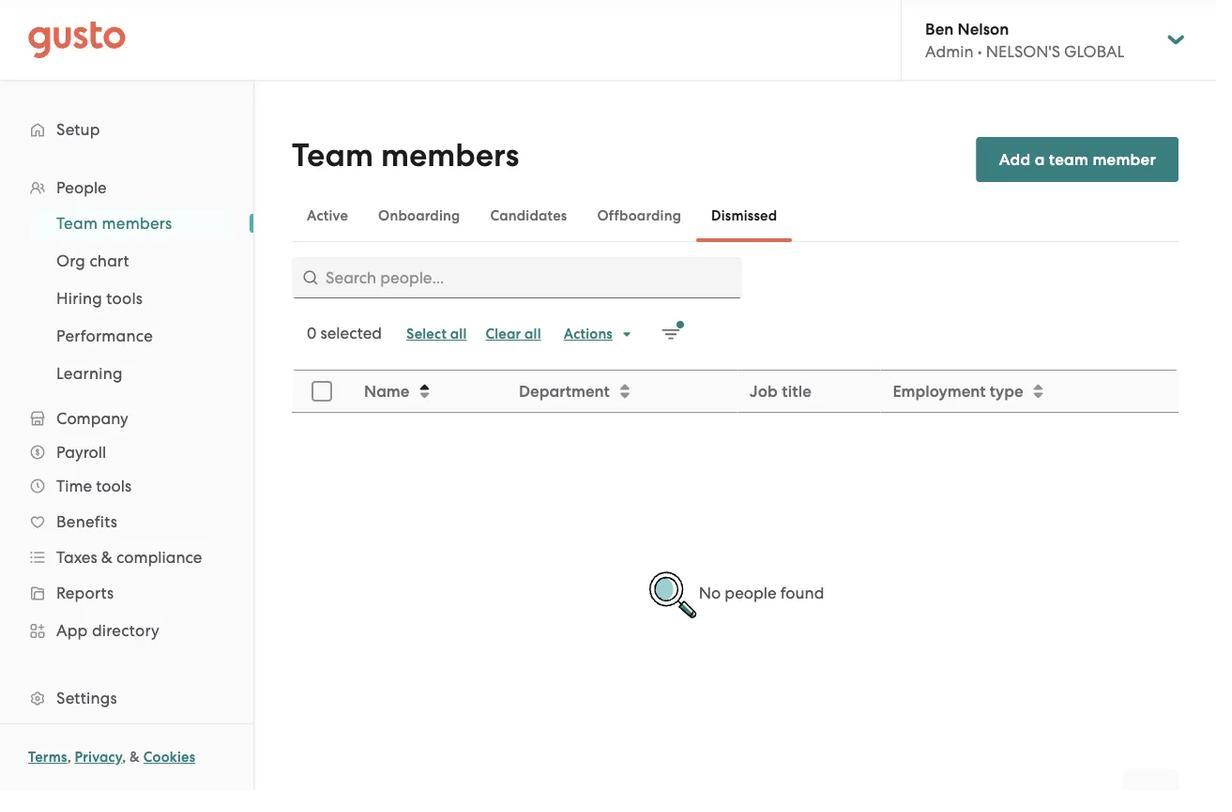 Task type: describe. For each thing, give the bounding box(es) containing it.
clear
[[486, 326, 521, 343]]

org chart
[[56, 252, 129, 270]]

tools for hiring tools
[[106, 289, 143, 308]]

list containing people
[[0, 171, 253, 790]]

payroll
[[56, 443, 106, 462]]

job
[[750, 382, 778, 401]]

clear all
[[486, 326, 541, 343]]

company
[[56, 409, 128, 428]]

onboarding
[[378, 207, 460, 224]]

learning
[[56, 364, 123, 383]]

Select all rows on this page checkbox
[[301, 371, 343, 412]]

reports
[[56, 584, 114, 603]]

select
[[407, 326, 447, 343]]

hiring tools link
[[34, 282, 235, 315]]

app directory link
[[19, 614, 235, 648]]

settings link
[[19, 682, 235, 715]]

selected
[[321, 324, 382, 343]]

1 vertical spatial &
[[130, 749, 140, 766]]

0 vertical spatial team members
[[292, 137, 519, 175]]

privacy
[[75, 749, 122, 766]]

terms , privacy , & cookies
[[28, 749, 196, 766]]

no
[[699, 584, 721, 603]]

team
[[1049, 150, 1089, 169]]

actions button
[[555, 319, 643, 349]]

employment type button
[[882, 372, 1178, 411]]

•
[[978, 42, 983, 61]]

ben
[[926, 19, 954, 38]]

select all
[[407, 326, 467, 343]]

people
[[56, 178, 107, 197]]

add a team member
[[999, 150, 1157, 169]]

title
[[782, 382, 812, 401]]

learning link
[[34, 357, 235, 391]]

company button
[[19, 402, 235, 436]]

team members link
[[34, 207, 235, 240]]

compliance
[[117, 548, 202, 567]]

org chart link
[[34, 244, 235, 278]]

hiring
[[56, 289, 102, 308]]

name
[[364, 382, 410, 401]]

gusto navigation element
[[0, 81, 253, 790]]

add a team member button
[[977, 137, 1179, 182]]

candidates
[[490, 207, 567, 224]]

active button
[[292, 193, 363, 238]]

offboarding button
[[582, 193, 697, 238]]

list containing team members
[[0, 205, 253, 392]]

setup link
[[19, 113, 235, 146]]

directory
[[92, 621, 160, 640]]

job title
[[750, 382, 812, 401]]

performance
[[56, 327, 153, 345]]

new notifications image
[[662, 321, 684, 344]]

team members tab list
[[292, 190, 1179, 242]]

0
[[307, 324, 317, 343]]

app
[[56, 621, 88, 640]]

people
[[725, 584, 777, 603]]

a
[[1035, 150, 1045, 169]]

onboarding button
[[363, 193, 475, 238]]

clear all button
[[476, 319, 551, 349]]

payroll button
[[19, 436, 235, 469]]

1 , from the left
[[67, 749, 71, 766]]

ben nelson admin • nelson's global
[[926, 19, 1125, 61]]

global
[[1065, 42, 1125, 61]]

chart
[[90, 252, 129, 270]]

offboarding
[[597, 207, 682, 224]]

terms link
[[28, 749, 67, 766]]

members inside gusto navigation element
[[102, 214, 172, 233]]

benefits link
[[19, 505, 235, 539]]

dismissed button
[[697, 193, 793, 238]]

taxes & compliance
[[56, 548, 202, 567]]

add
[[999, 150, 1031, 169]]



Task type: vqa. For each thing, say whether or not it's contained in the screenshot.
Update corresponding to Update compensations
no



Task type: locate. For each thing, give the bounding box(es) containing it.
& left cookies
[[130, 749, 140, 766]]

2 , from the left
[[122, 749, 126, 766]]

team members down people dropdown button
[[56, 214, 172, 233]]

app directory
[[56, 621, 160, 640]]

taxes & compliance button
[[19, 541, 235, 575]]

type
[[990, 382, 1024, 401]]

team members inside gusto navigation element
[[56, 214, 172, 233]]

all right clear
[[525, 326, 541, 343]]

employment
[[893, 382, 986, 401]]

&
[[101, 548, 113, 567], [130, 749, 140, 766]]

no people found
[[699, 584, 825, 603]]

1 vertical spatial tools
[[96, 477, 132, 496]]

people button
[[19, 171, 235, 205]]

all for select all
[[450, 326, 467, 343]]

reports link
[[19, 576, 235, 610]]

hiring tools
[[56, 289, 143, 308]]

privacy link
[[75, 749, 122, 766]]

employment type
[[893, 382, 1024, 401]]

settings
[[56, 689, 117, 708]]

admin
[[926, 42, 974, 61]]

tools inside dropdown button
[[96, 477, 132, 496]]

actions
[[564, 326, 613, 343]]

tools
[[106, 289, 143, 308], [96, 477, 132, 496]]

candidates button
[[475, 193, 582, 238]]

benefits
[[56, 513, 117, 531]]

tools for time tools
[[96, 477, 132, 496]]

team up "active"
[[292, 137, 373, 175]]

0 horizontal spatial ,
[[67, 749, 71, 766]]

taxes
[[56, 548, 97, 567]]

1 list from the top
[[0, 171, 253, 790]]

members
[[381, 137, 519, 175], [102, 214, 172, 233]]

org
[[56, 252, 85, 270]]

team down people
[[56, 214, 98, 233]]

, left cookies
[[122, 749, 126, 766]]

select all button
[[397, 319, 476, 349]]

member
[[1093, 150, 1157, 169]]

tools down org chart link
[[106, 289, 143, 308]]

1 horizontal spatial members
[[381, 137, 519, 175]]

all for clear all
[[525, 326, 541, 343]]

tools down payroll 'dropdown button'
[[96, 477, 132, 496]]

nelson's
[[986, 42, 1061, 61]]

& right taxes in the bottom left of the page
[[101, 548, 113, 567]]

team
[[292, 137, 373, 175], [56, 214, 98, 233]]

cookies button
[[143, 746, 196, 769]]

department button
[[508, 372, 738, 411]]

2 all from the left
[[525, 326, 541, 343]]

1 horizontal spatial team members
[[292, 137, 519, 175]]

cookies
[[143, 749, 196, 766]]

0 horizontal spatial members
[[102, 214, 172, 233]]

1 horizontal spatial team
[[292, 137, 373, 175]]

0 vertical spatial &
[[101, 548, 113, 567]]

terms
[[28, 749, 67, 766]]

0 horizontal spatial team
[[56, 214, 98, 233]]

found
[[781, 584, 825, 603]]

1 vertical spatial team
[[56, 214, 98, 233]]

team members up onboarding
[[292, 137, 519, 175]]

0 vertical spatial team
[[292, 137, 373, 175]]

setup
[[56, 120, 100, 139]]

team inside team members link
[[56, 214, 98, 233]]

0 horizontal spatial &
[[101, 548, 113, 567]]

home image
[[28, 21, 126, 59]]

1 horizontal spatial ,
[[122, 749, 126, 766]]

members up onboarding
[[381, 137, 519, 175]]

0 selected
[[307, 324, 382, 343]]

department
[[519, 382, 610, 401]]

active
[[307, 207, 348, 224]]

Search people... field
[[292, 257, 743, 299]]

2 list from the top
[[0, 205, 253, 392]]

members down people dropdown button
[[102, 214, 172, 233]]

nelson
[[958, 19, 1010, 38]]

time
[[56, 477, 92, 496]]

0 horizontal spatial all
[[450, 326, 467, 343]]

,
[[67, 749, 71, 766], [122, 749, 126, 766]]

performance link
[[34, 319, 235, 353]]

1 horizontal spatial &
[[130, 749, 140, 766]]

, left privacy
[[67, 749, 71, 766]]

0 vertical spatial tools
[[106, 289, 143, 308]]

1 vertical spatial members
[[102, 214, 172, 233]]

0 vertical spatial members
[[381, 137, 519, 175]]

& inside dropdown button
[[101, 548, 113, 567]]

team members
[[292, 137, 519, 175], [56, 214, 172, 233]]

dismissed
[[712, 207, 778, 224]]

1 horizontal spatial all
[[525, 326, 541, 343]]

all
[[450, 326, 467, 343], [525, 326, 541, 343]]

0 selected status
[[307, 324, 382, 343]]

all right select
[[450, 326, 467, 343]]

1 all from the left
[[450, 326, 467, 343]]

0 horizontal spatial team members
[[56, 214, 172, 233]]

list
[[0, 171, 253, 790], [0, 205, 253, 392]]

1 vertical spatial team members
[[56, 214, 172, 233]]

time tools
[[56, 477, 132, 496]]

name button
[[353, 372, 506, 411]]

time tools button
[[19, 469, 235, 503]]



